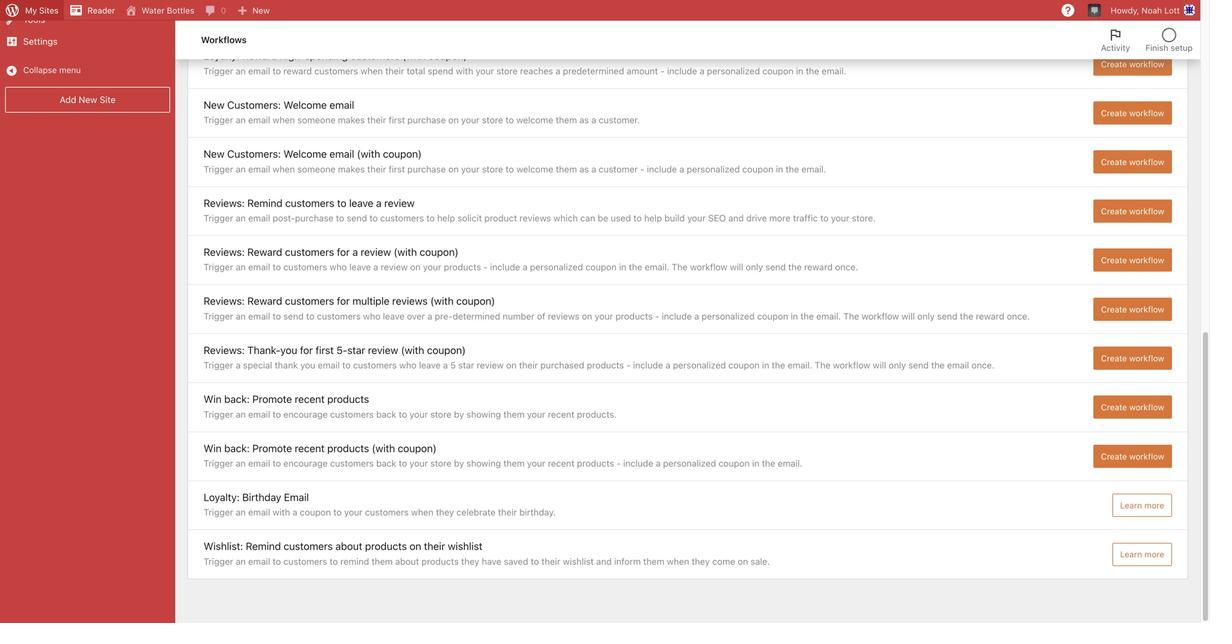 Task type: vqa. For each thing, say whether or not it's contained in the screenshot.
Lott
yes



Task type: describe. For each thing, give the bounding box(es) containing it.
wishlist:
[[204, 541, 243, 553]]

once. inside reviews: thank-you for first 5-star review (with coupon) trigger a special thank you email to customers who leave a 5 star review on their purchased products  - include a personalized coupon in the email. the workflow will only send the email once.
[[972, 360, 995, 371]]

over
[[407, 311, 425, 322]]

email inside 'loyalty: reward high-spending customers (with coupon) trigger an email to reward customers when their total spend with your store reaches a predetermined amount - include a personalized coupon in the email.'
[[248, 66, 270, 76]]

for for first
[[300, 344, 313, 357]]

someone inside new customers: welcome email trigger an email when someone makes their first purchase on your store to welcome them as a customer.
[[297, 115, 336, 125]]

special
[[243, 360, 272, 371]]

spend
[[428, 66, 454, 76]]

welcome for trigger
[[284, 99, 327, 111]]

workflow for reviews: reward customers for multiple reviews (with coupon)
[[1129, 305, 1165, 314]]

an inside reviews: reward customers for a review (with coupon) trigger an email to customers who leave a review on your products - include a personalized coupon in the email. the workflow will only send the reward once.
[[236, 262, 246, 273]]

personalized inside reviews: reward customers for multiple reviews (with coupon) trigger an email to send to customers who leave over a pre-determined number of reviews on your products - include a personalized coupon in the email. the workflow will only send the reward once.
[[702, 311, 755, 322]]

settings link
[[0, 31, 175, 53]]

store inside win back: promote recent products (with coupon) trigger an email to encourage customers back to your store by showing them your recent products - include a personalized coupon in the email.
[[430, 459, 452, 469]]

email. inside new customers: welcome email (with coupon) trigger an email when someone makes their first purchase on your store to welcome them as a customer - include a personalized coupon in the email.
[[802, 164, 826, 175]]

2 custom from the left
[[678, 17, 709, 27]]

made
[[402, 17, 426, 27]]

create workflow for reviews: thank-you for first 5-star review (with coupon)
[[1101, 354, 1165, 363]]

with inside 'loyalty: reward high-spending customers (with coupon) trigger an email to reward customers when their total spend with your store reaches a predetermined amount - include a personalized coupon in the email.'
[[456, 66, 473, 76]]

their inside reviews: thank-you for first 5-star review (with coupon) trigger a special thank you email to customers who leave a 5 star review on their purchased products  - include a personalized coupon in the email. the workflow will only send the email once.
[[519, 360, 538, 371]]

come
[[712, 557, 735, 567]]

in inside win back: promote recent products (with coupon) trigger an email to encourage customers back to your store by showing them your recent products - include a personalized coupon in the email.
[[752, 459, 760, 469]]

their inside 'loyalty: reward high-spending customers (with coupon) trigger an email to reward customers when their total spend with your store reaches a predetermined amount - include a personalized coupon in the email.'
[[385, 66, 404, 76]]

have inside the wishlist: remind customers about products on their wishlist trigger an email to customers to remind them about products they have saved to their wishlist and inform them when they come on sale.
[[482, 557, 501, 567]]

new for new customers: welcome email trigger an email when someone makes their first purchase on your store to welcome them as a customer.
[[204, 99, 225, 111]]

celebrate
[[457, 508, 496, 518]]

promote for win back: promote recent products
[[252, 394, 292, 406]]

coupon inside reviews: reward customers for a review (with coupon) trigger an email to customers who leave a review on your products - include a personalized coupon in the email. the workflow will only send the reward once.
[[586, 262, 617, 273]]

purchase inside reviews: remind customers to leave a review trigger an email post-purchase to send to customers to help solicit product reviews which can be used to help build your seo and drive more traffic to your store.
[[295, 213, 334, 224]]

and inside reviews: remind customers to leave a review trigger an email post-purchase to send to customers to help solicit product reviews which can be used to help build your seo and drive more traffic to your store.
[[728, 213, 744, 224]]

birthday
[[242, 492, 281, 504]]

create for reviews: thank-you for first 5-star review (with coupon)
[[1101, 354, 1127, 363]]

products inside reviews: reward customers for multiple reviews (with coupon) trigger an email to send to customers who leave over a pre-determined number of reviews on your products - include a personalized coupon in the email. the workflow will only send the reward once.
[[616, 311, 653, 322]]

0
[[221, 5, 226, 15]]

reward for reviews: reward customers for multiple reviews (with coupon)
[[247, 295, 282, 308]]

win back: promote recent products trigger an email to encourage customers back to your store by showing them your recent products.
[[204, 394, 617, 420]]

saved
[[504, 557, 528, 567]]

email. inside 'loyalty: reward high-spending customers (with coupon) trigger an email to reward customers when their total spend with your store reaches a predetermined amount - include a personalized coupon in the email.'
[[822, 66, 846, 76]]

review inside reviews: remind customers to leave a review trigger an email post-purchase to send to customers to help solicit product reviews which can be used to help build your seo and drive more traffic to your store.
[[384, 197, 415, 209]]

bottles
[[167, 5, 194, 15]]

customers inside loyalty: birthday email trigger an email with a coupon to your customers when they celebrate their birthday.
[[365, 508, 409, 518]]

customers inside win back: promote recent products trigger an email to encourage customers back to your store by showing them your recent products.
[[330, 409, 374, 420]]

the inside new customers: welcome email (with coupon) trigger an email when someone makes their first purchase on your store to welcome them as a customer - include a personalized coupon in the email.
[[786, 164, 799, 175]]

reviews: remind customers to leave a review trigger an email post-purchase to send to customers to help solicit product reviews which can be used to help build your seo and drive more traffic to your store.
[[204, 197, 876, 224]]

only inside reviews: thank-you for first 5-star review (with coupon) trigger a special thank you email to customers who leave a 5 star review on their purchased products  - include a personalized coupon in the email. the workflow will only send the email once.
[[889, 360, 906, 371]]

include inside win back: promote recent products (with coupon) trigger an email to encourage customers back to your store by showing them your recent products - include a personalized coupon in the email.
[[623, 459, 653, 469]]

solicit
[[458, 213, 482, 224]]

purchase inside new customers: welcome email (with coupon) trigger an email when someone makes their first purchase on your store to welcome them as a customer - include a personalized coupon in the email.
[[407, 164, 446, 175]]

add
[[60, 94, 76, 105]]

to inside reviews: reward customers for a review (with coupon) trigger an email to customers who leave a review on your products - include a personalized coupon in the email. the workflow will only send the reward once.
[[273, 262, 281, 273]]

learn for wishlist: remind customers about products on their wishlist
[[1120, 550, 1142, 560]]

drive
[[746, 213, 767, 224]]

an inside new customers: welcome email trigger an email when someone makes their first purchase on your store to welcome them as a customer.
[[236, 115, 246, 125]]

learn for loyalty: birthday email
[[1120, 501, 1142, 511]]

browse presets tab panel
[[188, 0, 1188, 579]]

tab list containing activity
[[1093, 21, 1201, 59]]

howdy,
[[1111, 5, 1139, 15]]

promote for win back: promote recent products (with coupon)
[[252, 443, 292, 455]]

high-
[[280, 50, 305, 62]]

trigger inside new customers: welcome email trigger an email when someone makes their first purchase on your store to welcome them as a customer.
[[204, 115, 233, 125]]

workflow for reviews: thank-you for first 5-star review (with coupon)
[[1129, 354, 1165, 363]]

more for loyalty: birthday email
[[1145, 501, 1165, 511]]

reviews: thank-you for first 5-star review (with coupon) trigger a special thank you email to customers who leave a 5 star review on their purchased products  - include a personalized coupon in the email. the workflow will only send the email once.
[[204, 344, 995, 371]]

personalized inside 'loyalty: reward high-spending customers (with coupon) trigger an email to reward customers when their total spend with your store reaches a predetermined amount - include a personalized coupon in the email.'
[[707, 66, 760, 76]]

thank
[[275, 360, 298, 371]]

recent up email
[[295, 443, 325, 455]]

birthday.
[[519, 508, 556, 518]]

in inside reviews: reward customers for multiple reviews (with coupon) trigger an email to send to customers who leave over a pre-determined number of reviews on your products - include a personalized coupon in the email. the workflow will only send the reward once.
[[791, 311, 798, 322]]

customer
[[599, 164, 638, 175]]

create workflow for new customers: welcome email (with coupon)
[[1101, 157, 1165, 167]]

leave inside reviews: reward customers for a review (with coupon) trigger an email to customers who leave a review on your products - include a personalized coupon in the email. the workflow will only send the reward once.
[[349, 262, 371, 273]]

an inside the wishlist: remind customers about products on their wishlist trigger an email to customers to remind them about products they have saved to their wishlist and inform them when they come on sale.
[[236, 557, 246, 567]]

them right remind
[[372, 557, 393, 567]]

collapse menu
[[23, 65, 81, 75]]

number inside loyalty: reward repeat customers trigger an email to reward customers who have made a certain number of orders on your store - include a custom custom offer.
[[467, 17, 499, 27]]

include inside reviews: reward customers for a review (with coupon) trigger an email to customers who leave a review on your products - include a personalized coupon in the email. the workflow will only send the reward once.
[[490, 262, 520, 273]]

new customers: welcome email trigger an email when someone makes their first purchase on your store to welcome them as a customer.
[[204, 99, 640, 125]]

learn more for loyalty: birthday email
[[1120, 501, 1165, 511]]

for for multiple
[[337, 295, 350, 308]]

them right inform at the bottom of page
[[643, 557, 665, 567]]

personalized inside win back: promote recent products (with coupon) trigger an email to encourage customers back to your store by showing them your recent products - include a personalized coupon in the email.
[[663, 459, 716, 469]]

create workflow for new customers: welcome email
[[1101, 108, 1165, 118]]

in inside reviews: thank-you for first 5-star review (with coupon) trigger a special thank you email to customers who leave a 5 star review on their purchased products  - include a personalized coupon in the email. the workflow will only send the email once.
[[762, 360, 769, 371]]

only inside reviews: reward customers for multiple reviews (with coupon) trigger an email to send to customers who leave over a pre-determined number of reviews on your products - include a personalized coupon in the email. the workflow will only send the reward once.
[[918, 311, 935, 322]]

loyalty: for loyalty: birthday email
[[204, 492, 240, 504]]

remind
[[340, 557, 369, 567]]

loyalty: reward repeat customers trigger an email to reward customers who have made a certain number of orders on your store - include a custom custom offer.
[[204, 1, 733, 27]]

create workflow for loyalty: reward high-spending customers (with coupon)
[[1101, 59, 1165, 69]]

my sites link
[[0, 0, 64, 21]]

create workflow for win back: promote recent products (with coupon)
[[1101, 452, 1165, 462]]

(with inside 'loyalty: reward high-spending customers (with coupon) trigger an email to reward customers when their total spend with your store reaches a predetermined amount - include a personalized coupon in the email.'
[[402, 50, 426, 62]]

howdy, noah lott
[[1111, 5, 1180, 15]]

store.
[[852, 213, 876, 224]]

and inside the wishlist: remind customers about products on their wishlist trigger an email to customers to remind them about products they have saved to their wishlist and inform them when they come on sale.
[[596, 557, 612, 567]]

products.
[[577, 409, 617, 420]]

finish
[[1146, 43, 1169, 53]]

once. inside reviews: reward customers for a review (with coupon) trigger an email to customers who leave a review on your products - include a personalized coupon in the email. the workflow will only send the reward once.
[[835, 262, 858, 273]]

recent up birthday.
[[548, 459, 575, 469]]

product
[[484, 213, 517, 224]]

the inside reviews: reward customers for a review (with coupon) trigger an email to customers who leave a review on your products - include a personalized coupon in the email. the workflow will only send the reward once.
[[672, 262, 688, 273]]

to inside new customers: welcome email trigger an email when someone makes their first purchase on your store to welcome them as a customer.
[[506, 115, 514, 125]]

an inside new customers: welcome email (with coupon) trigger an email when someone makes their first purchase on your store to welcome them as a customer - include a personalized coupon in the email.
[[236, 164, 246, 175]]

reviews: reward customers for a review (with coupon) trigger an email to customers who leave a review on your products - include a personalized coupon in the email. the workflow will only send the reward once.
[[204, 246, 858, 273]]

the inside reviews: reward customers for multiple reviews (with coupon) trigger an email to send to customers who leave over a pre-determined number of reviews on your products - include a personalized coupon in the email. the workflow will only send the reward once.
[[844, 311, 859, 322]]

create workflow button for new customers: welcome email (with coupon)
[[1094, 151, 1172, 174]]

be
[[598, 213, 608, 224]]

reaches
[[520, 66, 553, 76]]

recent left 'products.'
[[548, 409, 575, 420]]

reader
[[88, 5, 115, 15]]

seo
[[708, 213, 726, 224]]

a inside loyalty: birthday email trigger an email with a coupon to your customers when they celebrate their birthday.
[[293, 508, 297, 518]]

email inside loyalty: reward repeat customers trigger an email to reward customers who have made a certain number of orders on your store - include a custom custom offer.
[[248, 17, 270, 27]]

tools link
[[0, 9, 175, 31]]

determined
[[453, 311, 500, 322]]

an inside reviews: remind customers to leave a review trigger an email post-purchase to send to customers to help solicit product reviews which can be used to help build your seo and drive more traffic to your store.
[[236, 213, 246, 224]]

settings
[[23, 36, 58, 47]]

showing inside win back: promote recent products (with coupon) trigger an email to encourage customers back to your store by showing them your recent products - include a personalized coupon in the email.
[[467, 459, 501, 469]]

add new site link
[[5, 87, 170, 113]]

email inside the wishlist: remind customers about products on their wishlist trigger an email to customers to remind them about products they have saved to their wishlist and inform them when they come on sale.
[[248, 557, 270, 567]]

remind for reviews:
[[247, 197, 283, 209]]

who inside reviews: reward customers for a review (with coupon) trigger an email to customers who leave a review on your products - include a personalized coupon in the email. the workflow will only send the reward once.
[[330, 262, 347, 273]]

wishlist: remind customers about products on their wishlist trigger an email to customers to remind them about products they have saved to their wishlist and inform them when they come on sale.
[[204, 541, 770, 567]]

1 help from the left
[[437, 213, 455, 224]]

0 horizontal spatial you
[[280, 344, 297, 357]]

reviews: for reviews: reward customers for multiple reviews (with coupon)
[[204, 295, 245, 308]]

coupon inside 'loyalty: reward high-spending customers (with coupon) trigger an email to reward customers when their total spend with your store reaches a predetermined amount - include a personalized coupon in the email.'
[[763, 66, 794, 76]]

create workflow for reviews: reward customers for a review (with coupon)
[[1101, 256, 1165, 265]]

trigger inside win back: promote recent products (with coupon) trigger an email to encourage customers back to your store by showing them your recent products - include a personalized coupon in the email.
[[204, 459, 233, 469]]

include inside new customers: welcome email (with coupon) trigger an email when someone makes their first purchase on your store to welcome them as a customer - include a personalized coupon in the email.
[[647, 164, 677, 175]]

personalized inside reviews: reward customers for a review (with coupon) trigger an email to customers who leave a review on your products - include a personalized coupon in the email. the workflow will only send the reward once.
[[530, 262, 583, 273]]

finish setup
[[1146, 43, 1193, 53]]

0 horizontal spatial star
[[347, 344, 365, 357]]

create for reviews: reward customers for a review (with coupon)
[[1101, 256, 1127, 265]]

create for win back: promote recent products
[[1101, 403, 1127, 413]]

create for win back: promote recent products (with coupon)
[[1101, 452, 1127, 462]]

my
[[25, 5, 37, 15]]

on left the sale.
[[738, 557, 748, 567]]

leave inside reviews: thank-you for first 5-star review (with coupon) trigger a special thank you email to customers who leave a 5 star review on their purchased products  - include a personalized coupon in the email. the workflow will only send the email once.
[[419, 360, 441, 371]]

workflow for loyalty: reward repeat customers
[[1129, 10, 1165, 20]]

new customers: welcome email (with coupon) trigger an email when someone makes their first purchase on your store to welcome them as a customer - include a personalized coupon in the email.
[[204, 148, 826, 175]]

email. inside reviews: reward customers for a review (with coupon) trigger an email to customers who leave a review on your products - include a personalized coupon in the email. the workflow will only send the reward once.
[[645, 262, 669, 273]]

toolbar navigation
[[0, 0, 1201, 23]]

customers: for new customers: welcome email (with coupon)
[[227, 148, 281, 160]]

encourage inside win back: promote recent products (with coupon) trigger an email to encourage customers back to your store by showing them your recent products - include a personalized coupon in the email.
[[283, 459, 328, 469]]

your inside new customers: welcome email trigger an email when someone makes their first purchase on your store to welcome them as a customer.
[[461, 115, 480, 125]]

welcome inside new customers: welcome email (with coupon) trigger an email when someone makes their first purchase on your store to welcome them as a customer - include a personalized coupon in the email.
[[516, 164, 553, 175]]

email
[[284, 492, 309, 504]]

new for new customers: welcome email (with coupon) trigger an email when someone makes their first purchase on your store to welcome them as a customer - include a personalized coupon in the email.
[[204, 148, 225, 160]]

your inside loyalty: reward repeat customers trigger an email to reward customers who have made a certain number of orders on your store - include a custom custom offer.
[[554, 17, 572, 27]]

products inside reviews: reward customers for a review (with coupon) trigger an email to customers who leave a review on your products - include a personalized coupon in the email. the workflow will only send the reward once.
[[444, 262, 481, 273]]

purchase inside new customers: welcome email trigger an email when someone makes their first purchase on your store to welcome them as a customer.
[[407, 115, 446, 125]]

offer.
[[711, 17, 733, 27]]

win back: promote recent products (with coupon) trigger an email to encourage customers back to your store by showing them your recent products - include a personalized coupon in the email.
[[204, 443, 803, 469]]

as inside new customers: welcome email (with coupon) trigger an email when someone makes their first purchase on your store to welcome them as a customer - include a personalized coupon in the email.
[[580, 164, 589, 175]]

activity
[[1101, 43, 1130, 53]]

coupon) inside new customers: welcome email (with coupon) trigger an email when someone makes their first purchase on your store to welcome them as a customer - include a personalized coupon in the email.
[[383, 148, 422, 160]]

recent down thank
[[295, 394, 325, 406]]

showing inside win back: promote recent products trigger an email to encourage customers back to your store by showing them your recent products.
[[467, 409, 501, 420]]

trigger inside 'loyalty: reward high-spending customers (with coupon) trigger an email to reward customers when their total spend with your store reaches a predetermined amount - include a personalized coupon in the email.'
[[204, 66, 233, 76]]

create workflow button for new customers: welcome email
[[1094, 102, 1172, 125]]

more for wishlist: remind customers about products on their wishlist
[[1145, 550, 1165, 560]]

0 link
[[200, 0, 231, 21]]

an inside loyalty: birthday email trigger an email with a coupon to your customers when they celebrate their birthday.
[[236, 508, 246, 518]]

thank-
[[247, 344, 280, 357]]

back: for win back: promote recent products
[[224, 394, 250, 406]]

trigger inside loyalty: reward repeat customers trigger an email to reward customers who have made a certain number of orders on your store - include a custom custom offer.
[[204, 17, 233, 27]]

to inside loyalty: birthday email trigger an email with a coupon to your customers when they celebrate their birthday.
[[333, 508, 342, 518]]

products inside reviews: thank-you for first 5-star review (with coupon) trigger a special thank you email to customers who leave a 5 star review on their purchased products  - include a personalized coupon in the email. the workflow will only send the email once.
[[587, 360, 624, 371]]

who inside reviews: thank-you for first 5-star review (with coupon) trigger a special thank you email to customers who leave a 5 star review on their purchased products  - include a personalized coupon in the email. the workflow will only send the email once.
[[399, 360, 417, 371]]

coupon inside new customers: welcome email (with coupon) trigger an email when someone makes their first purchase on your store to welcome them as a customer - include a personalized coupon in the email.
[[742, 164, 774, 175]]

reward for loyalty: reward repeat customers
[[242, 1, 277, 13]]

my sites
[[25, 5, 59, 15]]

0 vertical spatial wishlist
[[448, 541, 483, 553]]

workflow for reviews: reward customers for a review (with coupon)
[[1129, 256, 1165, 265]]

create for loyalty: reward high-spending customers (with coupon)
[[1101, 59, 1127, 69]]

reviews: reward customers for multiple reviews (with coupon) trigger an email to send to customers who leave over a pre-determined number of reviews on your products - include a personalized coupon in the email. the workflow will only send the reward once.
[[204, 295, 1030, 322]]

once. inside reviews: reward customers for multiple reviews (with coupon) trigger an email to send to customers who leave over a pre-determined number of reviews on your products - include a personalized coupon in the email. the workflow will only send the reward once.
[[1007, 311, 1030, 322]]

their inside new customers: welcome email (with coupon) trigger an email when someone makes their first purchase on your store to welcome them as a customer - include a personalized coupon in the email.
[[367, 164, 386, 175]]

when inside the wishlist: remind customers about products on their wishlist trigger an email to customers to remind them about products they have saved to their wishlist and inform them when they come on sale.
[[667, 557, 689, 567]]

loyalty: reward high-spending customers (with coupon) trigger an email to reward customers when their total spend with your store reaches a predetermined amount - include a personalized coupon in the email.
[[204, 50, 846, 76]]

1 vertical spatial you
[[300, 360, 315, 371]]

repeat
[[280, 1, 310, 13]]

lott
[[1165, 5, 1180, 15]]

loyalty: for loyalty: reward high-spending customers (with coupon)
[[204, 50, 240, 62]]

5
[[450, 360, 456, 371]]

orders
[[512, 17, 539, 27]]

predetermined
[[563, 66, 624, 76]]

trigger inside the wishlist: remind customers about products on their wishlist trigger an email to customers to remind them about products they have saved to their wishlist and inform them when they come on sale.
[[204, 557, 233, 567]]

an inside win back: promote recent products trigger an email to encourage customers back to your store by showing them your recent products.
[[236, 409, 246, 420]]

reward for loyalty: reward high-spending customers (with coupon)
[[242, 50, 277, 62]]

traffic
[[793, 213, 818, 224]]

pre-
[[435, 311, 453, 322]]

the inside win back: promote recent products (with coupon) trigger an email to encourage customers back to your store by showing them your recent products - include a personalized coupon in the email.
[[762, 459, 775, 469]]

trigger inside loyalty: birthday email trigger an email with a coupon to your customers when they celebrate their birthday.
[[204, 508, 233, 518]]

makes inside new customers: welcome email trigger an email when someone makes their first purchase on your store to welcome them as a customer.
[[338, 115, 365, 125]]

reader link
[[64, 0, 120, 21]]

customer.
[[599, 115, 640, 125]]

workflow inside reviews: reward customers for multiple reviews (with coupon) trigger an email to send to customers who leave over a pre-determined number of reviews on your products - include a personalized coupon in the email. the workflow will only send the reward once.
[[862, 311, 899, 322]]

amount
[[627, 66, 658, 76]]

reviews: for reviews: remind customers to leave a review
[[204, 197, 245, 209]]

menu
[[59, 65, 81, 75]]

post-
[[273, 213, 295, 224]]

notification image
[[1090, 5, 1100, 15]]

spending
[[305, 50, 348, 62]]

customers inside reviews: thank-you for first 5-star review (with coupon) trigger a special thank you email to customers who leave a 5 star review on their purchased products  - include a personalized coupon in the email. the workflow will only send the email once.
[[353, 360, 397, 371]]

create for reviews: reward customers for multiple reviews (with coupon)
[[1101, 305, 1127, 314]]



Task type: locate. For each thing, give the bounding box(es) containing it.
workflow for reviews: remind customers to leave a review
[[1129, 206, 1165, 216]]

workflow for loyalty: reward high-spending customers (with coupon)
[[1129, 59, 1165, 69]]

first inside reviews: thank-you for first 5-star review (with coupon) trigger a special thank you email to customers who leave a 5 star review on their purchased products  - include a personalized coupon in the email. the workflow will only send the email once.
[[316, 344, 334, 357]]

1 makes from the top
[[338, 115, 365, 125]]

- inside win back: promote recent products (with coupon) trigger an email to encourage customers back to your store by showing them your recent products - include a personalized coupon in the email.
[[617, 459, 621, 469]]

0 vertical spatial learn
[[1120, 501, 1142, 511]]

2 back: from the top
[[224, 443, 250, 455]]

first inside new customers: welcome email trigger an email when someone makes their first purchase on your store to welcome them as a customer.
[[389, 115, 405, 125]]

on inside reviews: reward customers for multiple reviews (with coupon) trigger an email to send to customers who leave over a pre-determined number of reviews on your products - include a personalized coupon in the email. the workflow will only send the reward once.
[[582, 311, 592, 322]]

2 learn from the top
[[1120, 550, 1142, 560]]

4 create from the top
[[1101, 157, 1127, 167]]

makes
[[338, 115, 365, 125], [338, 164, 365, 175]]

1 trigger from the top
[[204, 17, 233, 27]]

new inside new customers: welcome email trigger an email when someone makes their first purchase on your store to welcome them as a customer.
[[204, 99, 225, 111]]

6 create workflow from the top
[[1101, 256, 1165, 265]]

1 vertical spatial for
[[337, 295, 350, 308]]

encourage inside win back: promote recent products trigger an email to encourage customers back to your store by showing them your recent products.
[[283, 409, 328, 420]]

1 vertical spatial welcome
[[516, 164, 553, 175]]

1 horizontal spatial of
[[537, 311, 546, 322]]

1 vertical spatial learn more
[[1120, 550, 1165, 560]]

reward left high-
[[242, 50, 277, 62]]

in inside 'loyalty: reward high-spending customers (with coupon) trigger an email to reward customers when their total spend with your store reaches a predetermined amount - include a personalized coupon in the email.'
[[796, 66, 803, 76]]

purchased
[[540, 360, 584, 371]]

reviews up over at the left of the page
[[392, 295, 428, 308]]

wishlist
[[448, 541, 483, 553], [563, 557, 594, 567]]

in
[[796, 66, 803, 76], [776, 164, 783, 175], [619, 262, 626, 273], [791, 311, 798, 322], [762, 360, 769, 371], [752, 459, 760, 469]]

will
[[730, 262, 743, 273], [902, 311, 915, 322], [873, 360, 886, 371]]

2 makes from the top
[[338, 164, 365, 175]]

number right determined
[[503, 311, 535, 322]]

learn more link for loyalty: birthday email
[[1113, 494, 1172, 518]]

2 an from the top
[[236, 66, 246, 76]]

customers: for new customers: welcome email
[[227, 99, 281, 111]]

them up win back: promote recent products (with coupon) trigger an email to encourage customers back to your store by showing them your recent products - include a personalized coupon in the email.
[[504, 409, 525, 420]]

4 reviews: from the top
[[204, 344, 245, 357]]

encourage
[[283, 409, 328, 420], [283, 459, 328, 469]]

of inside reviews: reward customers for multiple reviews (with coupon) trigger an email to send to customers who leave over a pre-determined number of reviews on your products - include a personalized coupon in the email. the workflow will only send the reward once.
[[537, 311, 546, 322]]

by inside win back: promote recent products trigger an email to encourage customers back to your store by showing them your recent products.
[[454, 409, 464, 420]]

create workflow for win back: promote recent products
[[1101, 403, 1165, 413]]

6 create from the top
[[1101, 256, 1127, 265]]

coupon) down new customers: welcome email trigger an email when someone makes their first purchase on your store to welcome them as a customer.
[[383, 148, 422, 160]]

on
[[541, 17, 551, 27], [448, 115, 459, 125], [448, 164, 459, 175], [410, 262, 421, 273], [582, 311, 592, 322], [506, 360, 517, 371], [410, 541, 421, 553], [738, 557, 748, 567]]

reward
[[283, 17, 312, 27], [283, 66, 312, 76], [804, 262, 833, 273], [976, 311, 1005, 322]]

1 customers: from the top
[[227, 99, 281, 111]]

1 vertical spatial once.
[[1007, 311, 1030, 322]]

2 horizontal spatial the
[[844, 311, 859, 322]]

as left customer.
[[580, 115, 589, 125]]

1 back from the top
[[376, 409, 396, 420]]

send
[[347, 213, 367, 224], [766, 262, 786, 273], [283, 311, 304, 322], [937, 311, 958, 322], [909, 360, 929, 371]]

1 as from the top
[[580, 115, 589, 125]]

customers
[[313, 1, 362, 13], [314, 17, 358, 27], [351, 50, 400, 62], [314, 66, 358, 76], [285, 197, 334, 209], [380, 213, 424, 224], [285, 246, 334, 258], [283, 262, 327, 273], [285, 295, 334, 308], [317, 311, 361, 322], [353, 360, 397, 371], [330, 409, 374, 420], [330, 459, 374, 469], [365, 508, 409, 518], [284, 541, 333, 553], [283, 557, 327, 567]]

used
[[611, 213, 631, 224]]

email.
[[822, 66, 846, 76], [802, 164, 826, 175], [645, 262, 669, 273], [816, 311, 841, 322], [788, 360, 812, 371], [778, 459, 803, 469]]

on down spend
[[448, 115, 459, 125]]

2 vertical spatial more
[[1145, 550, 1165, 560]]

reward for reviews: reward customers for a review (with coupon)
[[247, 246, 282, 258]]

0 vertical spatial only
[[746, 262, 763, 273]]

noah
[[1142, 5, 1162, 15]]

1 vertical spatial welcome
[[284, 148, 327, 160]]

5 create from the top
[[1101, 206, 1127, 216]]

1 vertical spatial promote
[[252, 443, 292, 455]]

- inside reviews: reward customers for a review (with coupon) trigger an email to customers who leave a review on your products - include a personalized coupon in the email. the workflow will only send the reward once.
[[484, 262, 488, 273]]

5-
[[337, 344, 347, 357]]

4 create workflow button from the top
[[1094, 151, 1172, 174]]

2 win from the top
[[204, 443, 222, 455]]

reward inside loyalty: reward repeat customers trigger an email to reward customers who have made a certain number of orders on your store - include a custom custom offer.
[[242, 1, 277, 13]]

1 vertical spatial remind
[[246, 541, 281, 553]]

a inside win back: promote recent products (with coupon) trigger an email to encourage customers back to your store by showing them your recent products - include a personalized coupon in the email.
[[656, 459, 661, 469]]

2 create workflow button from the top
[[1094, 52, 1172, 76]]

1 promote from the top
[[252, 394, 292, 406]]

star right 5
[[458, 360, 474, 371]]

4 an from the top
[[236, 164, 246, 175]]

on up over at the left of the page
[[410, 262, 421, 273]]

7 create workflow button from the top
[[1094, 298, 1172, 321]]

2 learn more link from the top
[[1113, 543, 1172, 567]]

personalized
[[707, 66, 760, 76], [687, 164, 740, 175], [530, 262, 583, 273], [702, 311, 755, 322], [673, 360, 726, 371], [663, 459, 716, 469]]

an inside 'loyalty: reward high-spending customers (with coupon) trigger an email to reward customers when their total spend with your store reaches a predetermined amount - include a personalized coupon in the email.'
[[236, 66, 246, 76]]

create workflow button for reviews: remind customers to leave a review
[[1094, 200, 1172, 223]]

2 customers: from the top
[[227, 148, 281, 160]]

on up reviews: thank-you for first 5-star review (with coupon) trigger a special thank you email to customers who leave a 5 star review on their purchased products  - include a personalized coupon in the email. the workflow will only send the email once.
[[582, 311, 592, 322]]

total
[[407, 66, 425, 76]]

reward inside 'loyalty: reward high-spending customers (with coupon) trigger an email to reward customers when their total spend with your store reaches a predetermined amount - include a personalized coupon in the email.'
[[283, 66, 312, 76]]

include inside reviews: thank-you for first 5-star review (with coupon) trigger a special thank you email to customers who leave a 5 star review on their purchased products  - include a personalized coupon in the email. the workflow will only send the email once.
[[633, 360, 663, 371]]

include
[[605, 17, 635, 27], [667, 66, 697, 76], [647, 164, 677, 175], [490, 262, 520, 273], [662, 311, 692, 322], [633, 360, 663, 371], [623, 459, 653, 469]]

by down 5
[[454, 409, 464, 420]]

8 trigger from the top
[[204, 360, 233, 371]]

1 vertical spatial will
[[902, 311, 915, 322]]

about
[[336, 541, 362, 553], [395, 557, 419, 567]]

reviews: inside reviews: reward customers for a review (with coupon) trigger an email to customers who leave a review on your products - include a personalized coupon in the email. the workflow will only send the reward once.
[[204, 246, 245, 258]]

7 create workflow from the top
[[1101, 305, 1165, 314]]

2 vertical spatial only
[[889, 360, 906, 371]]

1 back: from the top
[[224, 394, 250, 406]]

0 vertical spatial as
[[580, 115, 589, 125]]

2 someone from the top
[[297, 164, 336, 175]]

workflows
[[201, 35, 247, 45]]

purchase
[[407, 115, 446, 125], [407, 164, 446, 175], [295, 213, 334, 224]]

sale.
[[751, 557, 770, 567]]

8 create workflow button from the top
[[1094, 347, 1172, 370]]

1 horizontal spatial they
[[461, 557, 479, 567]]

leave inside reviews: reward customers for multiple reviews (with coupon) trigger an email to send to customers who leave over a pre-determined number of reviews on your products - include a personalized coupon in the email. the workflow will only send the reward once.
[[383, 311, 405, 322]]

in inside new customers: welcome email (with coupon) trigger an email when someone makes their first purchase on your store to welcome them as a customer - include a personalized coupon in the email.
[[776, 164, 783, 175]]

9 create workflow button from the top
[[1094, 396, 1172, 419]]

on right 'orders'
[[541, 17, 551, 27]]

2 horizontal spatial once.
[[1007, 311, 1030, 322]]

1 welcome from the top
[[516, 115, 553, 125]]

someone
[[297, 115, 336, 125], [297, 164, 336, 175]]

star down multiple
[[347, 344, 365, 357]]

create workflow button for loyalty: reward repeat customers
[[1094, 3, 1172, 27]]

remind right the wishlist: at left bottom
[[246, 541, 281, 553]]

create workflow button for win back: promote recent products
[[1094, 396, 1172, 419]]

2 create from the top
[[1101, 59, 1127, 69]]

create workflow button for reviews: reward customers for multiple reviews (with coupon)
[[1094, 298, 1172, 321]]

2 vertical spatial purchase
[[295, 213, 334, 224]]

(with inside new customers: welcome email (with coupon) trigger an email when someone makes their first purchase on your store to welcome them as a customer - include a personalized coupon in the email.
[[357, 148, 380, 160]]

wishlist down 'celebrate'
[[448, 541, 483, 553]]

loyalty:
[[204, 1, 240, 13], [204, 50, 240, 62], [204, 492, 240, 504]]

you right thank
[[300, 360, 315, 371]]

reviews up 'purchased'
[[548, 311, 580, 322]]

9 trigger from the top
[[204, 409, 233, 420]]

1 welcome from the top
[[284, 99, 327, 111]]

of up 'purchased'
[[537, 311, 546, 322]]

create workflow button for reviews: reward customers for a review (with coupon)
[[1094, 249, 1172, 272]]

1 horizontal spatial wishlist
[[563, 557, 594, 567]]

create workflow button for win back: promote recent products (with coupon)
[[1094, 445, 1172, 468]]

9 create from the top
[[1101, 403, 1127, 413]]

email inside reviews: remind customers to leave a review trigger an email post-purchase to send to customers to help solicit product reviews which can be used to help build your seo and drive more traffic to your store.
[[248, 213, 270, 224]]

10 trigger from the top
[[204, 459, 233, 469]]

- inside reviews: thank-you for first 5-star review (with coupon) trigger a special thank you email to customers who leave a 5 star review on their purchased products  - include a personalized coupon in the email. the workflow will only send the email once.
[[627, 360, 631, 371]]

create workflow button for reviews: thank-you for first 5-star review (with coupon)
[[1094, 347, 1172, 370]]

setup
[[1171, 43, 1193, 53]]

0 vertical spatial someone
[[297, 115, 336, 125]]

multiple
[[353, 295, 390, 308]]

5 an from the top
[[236, 213, 246, 224]]

on up solicit
[[448, 164, 459, 175]]

0 vertical spatial learn more link
[[1113, 494, 1172, 518]]

1 vertical spatial only
[[918, 311, 935, 322]]

9 create workflow from the top
[[1101, 403, 1165, 413]]

reward up thank-
[[247, 295, 282, 308]]

help
[[437, 213, 455, 224], [644, 213, 662, 224]]

create for loyalty: reward repeat customers
[[1101, 10, 1127, 20]]

when
[[361, 66, 383, 76], [273, 115, 295, 125], [273, 164, 295, 175], [411, 508, 434, 518], [667, 557, 689, 567]]

welcome for (with
[[284, 148, 327, 160]]

personalized inside reviews: thank-you for first 5-star review (with coupon) trigger a special thank you email to customers who leave a 5 star review on their purchased products  - include a personalized coupon in the email. the workflow will only send the email once.
[[673, 360, 726, 371]]

1 vertical spatial as
[[580, 164, 589, 175]]

0 vertical spatial star
[[347, 344, 365, 357]]

inform
[[614, 557, 641, 567]]

6 create workflow button from the top
[[1094, 249, 1172, 272]]

of left 'orders'
[[501, 17, 509, 27]]

only
[[746, 262, 763, 273], [918, 311, 935, 322], [889, 360, 906, 371]]

2 vertical spatial first
[[316, 344, 334, 357]]

7 an from the top
[[236, 311, 246, 322]]

coupon) up spend
[[428, 50, 467, 62]]

by up 'celebrate'
[[454, 459, 464, 469]]

learn
[[1120, 501, 1142, 511], [1120, 550, 1142, 560]]

custom
[[645, 17, 676, 27], [678, 17, 709, 27]]

to inside loyalty: reward repeat customers trigger an email to reward customers who have made a certain number of orders on your store - include a custom custom offer.
[[273, 17, 281, 27]]

your inside reviews: reward customers for multiple reviews (with coupon) trigger an email to send to customers who leave over a pre-determined number of reviews on your products - include a personalized coupon in the email. the workflow will only send the reward once.
[[595, 311, 613, 322]]

new
[[252, 5, 270, 15], [79, 94, 97, 105], [204, 99, 225, 111], [204, 148, 225, 160]]

7 trigger from the top
[[204, 311, 233, 322]]

them inside new customers: welcome email (with coupon) trigger an email when someone makes their first purchase on your store to welcome them as a customer - include a personalized coupon in the email.
[[556, 164, 577, 175]]

2 horizontal spatial will
[[902, 311, 915, 322]]

wishlist left inform at the bottom of page
[[563, 557, 594, 567]]

1 horizontal spatial once.
[[972, 360, 995, 371]]

you
[[280, 344, 297, 357], [300, 360, 315, 371]]

them inside new customers: welcome email trigger an email when someone makes their first purchase on your store to welcome them as a customer.
[[556, 115, 577, 125]]

0 horizontal spatial once.
[[835, 262, 858, 273]]

3 create workflow from the top
[[1101, 108, 1165, 118]]

0 vertical spatial customers:
[[227, 99, 281, 111]]

back inside win back: promote recent products (with coupon) trigger an email to encourage customers back to your store by showing them your recent products - include a personalized coupon in the email.
[[376, 459, 396, 469]]

new for new
[[252, 5, 270, 15]]

2 showing from the top
[[467, 459, 501, 469]]

welcome up new customers: welcome email (with coupon) trigger an email when someone makes their first purchase on your store to welcome them as a customer - include a personalized coupon in the email.
[[516, 115, 553, 125]]

8 create from the top
[[1101, 354, 1127, 363]]

reviews
[[520, 213, 551, 224], [392, 295, 428, 308], [548, 311, 580, 322]]

(with inside win back: promote recent products (with coupon) trigger an email to encourage customers back to your store by showing them your recent products - include a personalized coupon in the email.
[[372, 443, 395, 455]]

1 vertical spatial first
[[389, 164, 405, 175]]

remind inside reviews: remind customers to leave a review trigger an email post-purchase to send to customers to help solicit product reviews which can be used to help build your seo and drive more traffic to your store.
[[247, 197, 283, 209]]

3 an from the top
[[236, 115, 246, 125]]

5 trigger from the top
[[204, 213, 233, 224]]

11 an from the top
[[236, 557, 246, 567]]

back: for win back: promote recent products (with coupon)
[[224, 443, 250, 455]]

workflow for win back: promote recent products (with coupon)
[[1129, 452, 1165, 462]]

1 vertical spatial by
[[454, 459, 464, 469]]

trigger inside reviews: thank-you for first 5-star review (with coupon) trigger a special thank you email to customers who leave a 5 star review on their purchased products  - include a personalized coupon in the email. the workflow will only send the email once.
[[204, 360, 233, 371]]

tab list
[[1093, 21, 1201, 59]]

reward down post-
[[247, 246, 282, 258]]

8 create workflow from the top
[[1101, 354, 1165, 363]]

to inside 'loyalty: reward high-spending customers (with coupon) trigger an email to reward customers when their total spend with your store reaches a predetermined amount - include a personalized coupon in the email.'
[[273, 66, 281, 76]]

reward left repeat
[[242, 1, 277, 13]]

0 vertical spatial with
[[456, 66, 473, 76]]

10 create from the top
[[1101, 452, 1127, 462]]

collapse menu button
[[0, 60, 175, 82]]

1 loyalty: from the top
[[204, 1, 240, 13]]

create for reviews: remind customers to leave a review
[[1101, 206, 1127, 216]]

remind for wishlist:
[[246, 541, 281, 553]]

coupon) down solicit
[[420, 246, 459, 258]]

0 horizontal spatial will
[[730, 262, 743, 273]]

loyalty: inside 'loyalty: reward high-spending customers (with coupon) trigger an email to reward customers when their total spend with your store reaches a predetermined amount - include a personalized coupon in the email.'
[[204, 50, 240, 62]]

remind up post-
[[247, 197, 283, 209]]

reviews left which
[[520, 213, 551, 224]]

them left customer.
[[556, 115, 577, 125]]

1 vertical spatial loyalty:
[[204, 50, 240, 62]]

remind inside the wishlist: remind customers about products on their wishlist trigger an email to customers to remind them about products they have saved to their wishlist and inform them when they come on sale.
[[246, 541, 281, 553]]

create for new customers: welcome email (with coupon)
[[1101, 157, 1127, 167]]

back: inside win back: promote recent products (with coupon) trigger an email to encourage customers back to your store by showing them your recent products - include a personalized coupon in the email.
[[224, 443, 250, 455]]

(with inside reviews: reward customers for a review (with coupon) trigger an email to customers who leave a review on your products - include a personalized coupon in the email. the workflow will only send the reward once.
[[394, 246, 417, 258]]

loyalty: birthday email trigger an email with a coupon to your customers when they celebrate their birthday.
[[204, 492, 556, 518]]

back: up birthday
[[224, 443, 250, 455]]

reviews:
[[204, 197, 245, 209], [204, 246, 245, 258], [204, 295, 245, 308], [204, 344, 245, 357]]

1 vertical spatial encourage
[[283, 459, 328, 469]]

3 loyalty: from the top
[[204, 492, 240, 504]]

2 vertical spatial will
[[873, 360, 886, 371]]

1 learn more from the top
[[1120, 501, 1165, 511]]

encourage up email
[[283, 459, 328, 469]]

2 promote from the top
[[252, 443, 292, 455]]

0 horizontal spatial have
[[380, 17, 400, 27]]

water bottles link
[[120, 0, 200, 21]]

sites
[[39, 5, 59, 15]]

3 create from the top
[[1101, 108, 1127, 118]]

back inside win back: promote recent products trigger an email to encourage customers back to your store by showing them your recent products.
[[376, 409, 396, 420]]

4 create workflow from the top
[[1101, 157, 1165, 167]]

remind
[[247, 197, 283, 209], [246, 541, 281, 553]]

0 vertical spatial showing
[[467, 409, 501, 420]]

2 reviews: from the top
[[204, 246, 245, 258]]

a
[[428, 17, 433, 27], [637, 17, 642, 27], [556, 66, 561, 76], [700, 66, 705, 76], [591, 115, 596, 125], [591, 164, 596, 175], [680, 164, 684, 175], [376, 197, 382, 209], [353, 246, 358, 258], [373, 262, 378, 273], [523, 262, 528, 273], [428, 311, 432, 322], [694, 311, 699, 322], [236, 360, 241, 371], [443, 360, 448, 371], [666, 360, 671, 371], [656, 459, 661, 469], [293, 508, 297, 518]]

reviews: for reviews: thank-you for first 5-star review (with coupon)
[[204, 344, 245, 357]]

1 vertical spatial have
[[482, 557, 501, 567]]

with down email
[[273, 508, 290, 518]]

1 vertical spatial of
[[537, 311, 546, 322]]

recent
[[295, 394, 325, 406], [548, 409, 575, 420], [295, 443, 325, 455], [548, 459, 575, 469]]

1 horizontal spatial will
[[873, 360, 886, 371]]

1 custom from the left
[[645, 17, 676, 27]]

welcome inside new customers: welcome email trigger an email when someone makes their first purchase on your store to welcome them as a customer.
[[516, 115, 553, 125]]

2 welcome from the top
[[516, 164, 553, 175]]

build
[[665, 213, 685, 224]]

promote inside win back: promote recent products trigger an email to encourage customers back to your store by showing them your recent products.
[[252, 394, 292, 406]]

store inside new customers: welcome email (with coupon) trigger an email when someone makes their first purchase on your store to welcome them as a customer - include a personalized coupon in the email.
[[482, 164, 503, 175]]

on down loyalty: birthday email trigger an email with a coupon to your customers when they celebrate their birthday.
[[410, 541, 421, 553]]

0 vertical spatial number
[[467, 17, 499, 27]]

2 by from the top
[[454, 459, 464, 469]]

store inside 'loyalty: reward high-spending customers (with coupon) trigger an email to reward customers when their total spend with your store reaches a predetermined amount - include a personalized coupon in the email.'
[[497, 66, 518, 76]]

6 trigger from the top
[[204, 262, 233, 273]]

1 horizontal spatial have
[[482, 557, 501, 567]]

coupon) inside 'loyalty: reward high-spending customers (with coupon) trigger an email to reward customers when their total spend with your store reaches a predetermined amount - include a personalized coupon in the email.'
[[428, 50, 467, 62]]

trigger inside reviews: reward customers for a review (with coupon) trigger an email to customers who leave a review on your products - include a personalized coupon in the email. the workflow will only send the reward once.
[[204, 262, 233, 273]]

3 reviews: from the top
[[204, 295, 245, 308]]

10 an from the top
[[236, 508, 246, 518]]

they
[[436, 508, 454, 518], [461, 557, 479, 567], [692, 557, 710, 567]]

1 learn more link from the top
[[1113, 494, 1172, 518]]

0 vertical spatial more
[[769, 213, 791, 224]]

1 vertical spatial learn more link
[[1113, 543, 1172, 567]]

have inside loyalty: reward repeat customers trigger an email to reward customers who have made a certain number of orders on your store - include a custom custom offer.
[[380, 17, 400, 27]]

0 vertical spatial first
[[389, 115, 405, 125]]

0 vertical spatial loyalty:
[[204, 1, 240, 13]]

5 create workflow button from the top
[[1094, 200, 1172, 223]]

finish setup button
[[1138, 21, 1201, 59]]

1 horizontal spatial star
[[458, 360, 474, 371]]

1 horizontal spatial custom
[[678, 17, 709, 27]]

win for win back: promote recent products (with coupon)
[[204, 443, 222, 455]]

the
[[806, 66, 819, 76], [786, 164, 799, 175], [629, 262, 642, 273], [788, 262, 802, 273], [801, 311, 814, 322], [960, 311, 974, 322], [772, 360, 785, 371], [931, 360, 945, 371], [762, 459, 775, 469]]

8 an from the top
[[236, 409, 246, 420]]

your inside loyalty: birthday email trigger an email with a coupon to your customers when they celebrate their birthday.
[[344, 508, 363, 518]]

you up thank
[[280, 344, 297, 357]]

2 horizontal spatial they
[[692, 557, 710, 567]]

they left saved
[[461, 557, 479, 567]]

0 vertical spatial once.
[[835, 262, 858, 273]]

email inside reviews: reward customers for multiple reviews (with coupon) trigger an email to send to customers who leave over a pre-determined number of reviews on your products - include a personalized coupon in the email. the workflow will only send the reward once.
[[248, 311, 270, 322]]

on inside new customers: welcome email trigger an email when someone makes their first purchase on your store to welcome them as a customer.
[[448, 115, 459, 125]]

reward inside reviews: reward customers for multiple reviews (with coupon) trigger an email to send to customers who leave over a pre-determined number of reviews on your products - include a personalized coupon in the email. the workflow will only send the reward once.
[[247, 295, 282, 308]]

collapse
[[23, 65, 57, 75]]

reward inside reviews: reward customers for a review (with coupon) trigger an email to customers who leave a review on your products - include a personalized coupon in the email. the workflow will only send the reward once.
[[804, 262, 833, 273]]

0 vertical spatial welcome
[[284, 99, 327, 111]]

1 vertical spatial reviews
[[392, 295, 428, 308]]

0 vertical spatial makes
[[338, 115, 365, 125]]

which
[[554, 213, 578, 224]]

email inside win back: promote recent products (with coupon) trigger an email to encourage customers back to your store by showing them your recent products - include a personalized coupon in the email.
[[248, 459, 270, 469]]

coupon inside reviews: reward customers for multiple reviews (with coupon) trigger an email to send to customers who leave over a pre-determined number of reviews on your products - include a personalized coupon in the email. the workflow will only send the reward once.
[[757, 311, 788, 322]]

email inside loyalty: birthday email trigger an email with a coupon to your customers when they celebrate their birthday.
[[248, 508, 270, 518]]

custom up "amount"
[[645, 17, 676, 27]]

0 horizontal spatial help
[[437, 213, 455, 224]]

0 vertical spatial have
[[380, 17, 400, 27]]

0 vertical spatial the
[[672, 262, 688, 273]]

welcome up reviews: remind customers to leave a review trigger an email post-purchase to send to customers to help solicit product reviews which can be used to help build your seo and drive more traffic to your store.
[[516, 164, 553, 175]]

1 horizontal spatial with
[[456, 66, 473, 76]]

0 vertical spatial will
[[730, 262, 743, 273]]

water
[[142, 5, 165, 15]]

0 vertical spatial purchase
[[407, 115, 446, 125]]

create workflow for reviews: remind customers to leave a review
[[1101, 206, 1165, 216]]

as inside new customers: welcome email trigger an email when someone makes their first purchase on your store to welcome them as a customer.
[[580, 115, 589, 125]]

1 win from the top
[[204, 394, 222, 406]]

of
[[501, 17, 509, 27], [537, 311, 546, 322]]

create workflow for loyalty: reward repeat customers
[[1101, 10, 1165, 20]]

for for a
[[337, 246, 350, 258]]

learn more link
[[1113, 494, 1172, 518], [1113, 543, 1172, 567]]

5 create workflow from the top
[[1101, 206, 1165, 216]]

new link
[[231, 0, 275, 21]]

1 vertical spatial star
[[458, 360, 474, 371]]

2 trigger from the top
[[204, 66, 233, 76]]

their
[[385, 66, 404, 76], [367, 115, 386, 125], [367, 164, 386, 175], [519, 360, 538, 371], [498, 508, 517, 518], [424, 541, 445, 553], [542, 557, 561, 567]]

0 vertical spatial reviews
[[520, 213, 551, 224]]

will inside reviews: reward customers for multiple reviews (with coupon) trigger an email to send to customers who leave over a pre-determined number of reviews on your products - include a personalized coupon in the email. the workflow will only send the reward once.
[[902, 311, 915, 322]]

9 an from the top
[[236, 459, 246, 469]]

2 back from the top
[[376, 459, 396, 469]]

loyalty: up workflows
[[204, 1, 240, 13]]

encourage down thank
[[283, 409, 328, 420]]

coupon) inside reviews: reward customers for a review (with coupon) trigger an email to customers who leave a review on your products - include a personalized coupon in the email. the workflow will only send the reward once.
[[420, 246, 459, 258]]

welcome
[[284, 99, 327, 111], [284, 148, 327, 160]]

1 create workflow button from the top
[[1094, 3, 1172, 27]]

them up reviews: remind customers to leave a review trigger an email post-purchase to send to customers to help solicit product reviews which can be used to help build your seo and drive more traffic to your store.
[[556, 164, 577, 175]]

1 vertical spatial more
[[1145, 501, 1165, 511]]

0 vertical spatial and
[[728, 213, 744, 224]]

1 vertical spatial purchase
[[407, 164, 446, 175]]

0 vertical spatial of
[[501, 17, 509, 27]]

1 vertical spatial win
[[204, 443, 222, 455]]

1 reviews: from the top
[[204, 197, 245, 209]]

1 vertical spatial someone
[[297, 164, 336, 175]]

2 vertical spatial once.
[[972, 360, 995, 371]]

6 an from the top
[[236, 262, 246, 273]]

2 help from the left
[[644, 213, 662, 224]]

include inside 'loyalty: reward high-spending customers (with coupon) trigger an email to reward customers when their total spend with your store reaches a predetermined amount - include a personalized coupon in the email.'
[[667, 66, 697, 76]]

1 vertical spatial back
[[376, 459, 396, 469]]

1 vertical spatial with
[[273, 508, 290, 518]]

loyalty: left birthday
[[204, 492, 240, 504]]

email. inside win back: promote recent products (with coupon) trigger an email to encourage customers back to your store by showing them your recent products - include a personalized coupon in the email.
[[778, 459, 803, 469]]

only inside reviews: reward customers for a review (with coupon) trigger an email to customers who leave a review on your products - include a personalized coupon in the email. the workflow will only send the reward once.
[[746, 262, 763, 273]]

customers inside win back: promote recent products (with coupon) trigger an email to encourage customers back to your store by showing them your recent products - include a personalized coupon in the email.
[[330, 459, 374, 469]]

welcome inside new customers: welcome email (with coupon) trigger an email when someone makes their first purchase on your store to welcome them as a customer - include a personalized coupon in the email.
[[284, 148, 327, 160]]

10 create workflow from the top
[[1101, 452, 1165, 462]]

1 an from the top
[[236, 17, 246, 27]]

someone inside new customers: welcome email (with coupon) trigger an email when someone makes their first purchase on your store to welcome them as a customer - include a personalized coupon in the email.
[[297, 164, 336, 175]]

1 vertical spatial customers:
[[227, 148, 281, 160]]

have left saved
[[482, 557, 501, 567]]

activity button
[[1093, 21, 1138, 59]]

add new site
[[60, 94, 116, 105]]

help left solicit
[[437, 213, 455, 224]]

1 create workflow from the top
[[1101, 10, 1165, 20]]

learn more link for wishlist: remind customers about products on their wishlist
[[1113, 543, 1172, 567]]

12 trigger from the top
[[204, 557, 233, 567]]

first
[[389, 115, 405, 125], [389, 164, 405, 175], [316, 344, 334, 357]]

0 vertical spatial remind
[[247, 197, 283, 209]]

their inside new customers: welcome email trigger an email when someone makes their first purchase on your store to welcome them as a customer.
[[367, 115, 386, 125]]

on left 'purchased'
[[506, 360, 517, 371]]

1 vertical spatial and
[[596, 557, 612, 567]]

create for new customers: welcome email
[[1101, 108, 1127, 118]]

create workflow button for loyalty: reward high-spending customers (with coupon)
[[1094, 52, 1172, 76]]

2 loyalty: from the top
[[204, 50, 240, 62]]

1 horizontal spatial and
[[728, 213, 744, 224]]

2 vertical spatial reviews
[[548, 311, 580, 322]]

1 horizontal spatial number
[[503, 311, 535, 322]]

1 vertical spatial about
[[395, 557, 419, 567]]

send inside reviews: remind customers to leave a review trigger an email post-purchase to send to customers to help solicit product reviews which can be used to help build your seo and drive more traffic to your store.
[[347, 213, 367, 224]]

2 as from the top
[[580, 164, 589, 175]]

by inside win back: promote recent products (with coupon) trigger an email to encourage customers back to your store by showing them your recent products - include a personalized coupon in the email.
[[454, 459, 464, 469]]

who inside loyalty: reward repeat customers trigger an email to reward customers who have made a certain number of orders on your store - include a custom custom offer.
[[361, 17, 378, 27]]

they inside loyalty: birthday email trigger an email with a coupon to your customers when they celebrate their birthday.
[[436, 508, 454, 518]]

an inside win back: promote recent products (with coupon) trigger an email to encourage customers back to your store by showing them your recent products - include a personalized coupon in the email.
[[236, 459, 246, 469]]

0 vertical spatial promote
[[252, 394, 292, 406]]

coupon) up 5
[[427, 344, 466, 357]]

they left 'celebrate'
[[436, 508, 454, 518]]

1 someone from the top
[[297, 115, 336, 125]]

store inside win back: promote recent products trigger an email to encourage customers back to your store by showing them your recent products.
[[430, 409, 452, 420]]

site
[[100, 94, 116, 105]]

2 create workflow from the top
[[1101, 59, 1165, 69]]

workflow for new customers: welcome email (with coupon)
[[1129, 157, 1165, 167]]

and
[[728, 213, 744, 224], [596, 557, 612, 567]]

store
[[575, 17, 596, 27], [497, 66, 518, 76], [482, 115, 503, 125], [482, 164, 503, 175], [430, 409, 452, 420], [430, 459, 452, 469]]

1 vertical spatial wishlist
[[563, 557, 594, 567]]

about right remind
[[395, 557, 419, 567]]

create workflow for reviews: reward customers for multiple reviews (with coupon)
[[1101, 305, 1165, 314]]

tools
[[23, 14, 45, 25]]

showing up 'celebrate'
[[467, 459, 501, 469]]

coupon inside loyalty: birthday email trigger an email with a coupon to your customers when they celebrate their birthday.
[[300, 508, 331, 518]]

for
[[337, 246, 350, 258], [337, 295, 350, 308], [300, 344, 313, 357]]

include inside loyalty: reward repeat customers trigger an email to reward customers who have made a certain number of orders on your store - include a custom custom offer.
[[605, 17, 635, 27]]

1 showing from the top
[[467, 409, 501, 420]]

learn more for wishlist: remind customers about products on their wishlist
[[1120, 550, 1165, 560]]

10 create workflow button from the top
[[1094, 445, 1172, 468]]

0 horizontal spatial only
[[746, 262, 763, 273]]

0 vertical spatial encourage
[[283, 409, 328, 420]]

trigger
[[204, 17, 233, 27], [204, 66, 233, 76], [204, 115, 233, 125], [204, 164, 233, 175], [204, 213, 233, 224], [204, 262, 233, 273], [204, 311, 233, 322], [204, 360, 233, 371], [204, 409, 233, 420], [204, 459, 233, 469], [204, 508, 233, 518], [204, 557, 233, 567]]

can
[[580, 213, 595, 224]]

2 welcome from the top
[[284, 148, 327, 160]]

loyalty: down workflows
[[204, 50, 240, 62]]

about up remind
[[336, 541, 362, 553]]

and right the seo
[[728, 213, 744, 224]]

3 trigger from the top
[[204, 115, 233, 125]]

loyalty: for loyalty: reward repeat customers
[[204, 1, 240, 13]]

promote
[[252, 394, 292, 406], [252, 443, 292, 455]]

4 trigger from the top
[[204, 164, 233, 175]]

1 vertical spatial learn
[[1120, 550, 1142, 560]]

who
[[361, 17, 378, 27], [330, 262, 347, 273], [363, 311, 380, 322], [399, 360, 417, 371]]

7 create from the top
[[1101, 305, 1127, 314]]

2 vertical spatial loyalty:
[[204, 492, 240, 504]]

2 encourage from the top
[[283, 459, 328, 469]]

1 vertical spatial showing
[[467, 459, 501, 469]]

they left come
[[692, 557, 710, 567]]

1 learn from the top
[[1120, 501, 1142, 511]]

0 vertical spatial about
[[336, 541, 362, 553]]

0 horizontal spatial about
[[336, 541, 362, 553]]

0 vertical spatial back:
[[224, 394, 250, 406]]

number right certain
[[467, 17, 499, 27]]

workflow for new customers: welcome email
[[1129, 108, 1165, 118]]

coupon) down win back: promote recent products trigger an email to encourage customers back to your store by showing them your recent products.
[[398, 443, 437, 455]]

1 horizontal spatial help
[[644, 213, 662, 224]]

1 horizontal spatial the
[[815, 360, 831, 371]]

water bottles
[[142, 5, 194, 15]]

help left build
[[644, 213, 662, 224]]

11 trigger from the top
[[204, 508, 233, 518]]

0 horizontal spatial the
[[672, 262, 688, 273]]

- inside loyalty: reward repeat customers trigger an email to reward customers who have made a certain number of orders on your store - include a custom custom offer.
[[598, 17, 602, 27]]

as left the customer
[[580, 164, 589, 175]]

back:
[[224, 394, 250, 406], [224, 443, 250, 455]]

reviews: for reviews: reward customers for a review (with coupon)
[[204, 246, 245, 258]]

reward inside loyalty: reward repeat customers trigger an email to reward customers who have made a certain number of orders on your store - include a custom custom offer.
[[283, 17, 312, 27]]

your inside new customers: welcome email (with coupon) trigger an email when someone makes their first purchase on your store to welcome them as a customer - include a personalized coupon in the email.
[[461, 164, 480, 175]]

3 create workflow button from the top
[[1094, 102, 1172, 125]]

promote down thank
[[252, 394, 292, 406]]

2 vertical spatial for
[[300, 344, 313, 357]]

custom left offer.
[[678, 17, 709, 27]]

and left inform at the bottom of page
[[596, 557, 612, 567]]

products inside win back: promote recent products trigger an email to encourage customers back to your store by showing them your recent products.
[[327, 394, 369, 406]]

showing up win back: promote recent products (with coupon) trigger an email to encourage customers back to your store by showing them your recent products - include a personalized coupon in the email.
[[467, 409, 501, 420]]

(with
[[402, 50, 426, 62], [357, 148, 380, 160], [394, 246, 417, 258], [430, 295, 454, 308], [401, 344, 424, 357], [372, 443, 395, 455]]

loyalty: inside loyalty: reward repeat customers trigger an email to reward customers who have made a certain number of orders on your store - include a custom custom offer.
[[204, 1, 240, 13]]

have left made at the left top
[[380, 17, 400, 27]]

certain
[[435, 17, 464, 27]]

more
[[769, 213, 791, 224], [1145, 501, 1165, 511], [1145, 550, 1165, 560]]

0 vertical spatial for
[[337, 246, 350, 258]]

1 encourage from the top
[[283, 409, 328, 420]]

workflow for win back: promote recent products
[[1129, 403, 1165, 413]]

them up birthday.
[[504, 459, 525, 469]]

win for win back: promote recent products
[[204, 394, 222, 406]]

promote up birthday
[[252, 443, 292, 455]]

1 create from the top
[[1101, 10, 1127, 20]]

1 by from the top
[[454, 409, 464, 420]]

showing
[[467, 409, 501, 420], [467, 459, 501, 469]]

win inside win back: promote recent products (with coupon) trigger an email to encourage customers back to your store by showing them your recent products - include a personalized coupon in the email.
[[204, 443, 222, 455]]

more inside reviews: remind customers to leave a review trigger an email post-purchase to send to customers to help solicit product reviews which can be used to help build your seo and drive more traffic to your store.
[[769, 213, 791, 224]]

with right spend
[[456, 66, 473, 76]]

0 vertical spatial welcome
[[516, 115, 553, 125]]

once.
[[835, 262, 858, 273], [1007, 311, 1030, 322], [972, 360, 995, 371]]

1 vertical spatial makes
[[338, 164, 365, 175]]

0 vertical spatial win
[[204, 394, 222, 406]]

coupon) up determined
[[456, 295, 495, 308]]

back: down special
[[224, 394, 250, 406]]

2 learn more from the top
[[1120, 550, 1165, 560]]

create workflow button
[[1094, 3, 1172, 27], [1094, 52, 1172, 76], [1094, 102, 1172, 125], [1094, 151, 1172, 174], [1094, 200, 1172, 223], [1094, 249, 1172, 272], [1094, 298, 1172, 321], [1094, 347, 1172, 370], [1094, 396, 1172, 419], [1094, 445, 1172, 468]]

coupon
[[763, 66, 794, 76], [742, 164, 774, 175], [586, 262, 617, 273], [757, 311, 788, 322], [729, 360, 760, 371], [719, 459, 750, 469], [300, 508, 331, 518]]

email inside win back: promote recent products trigger an email to encourage customers back to your store by showing them your recent products.
[[248, 409, 270, 420]]



